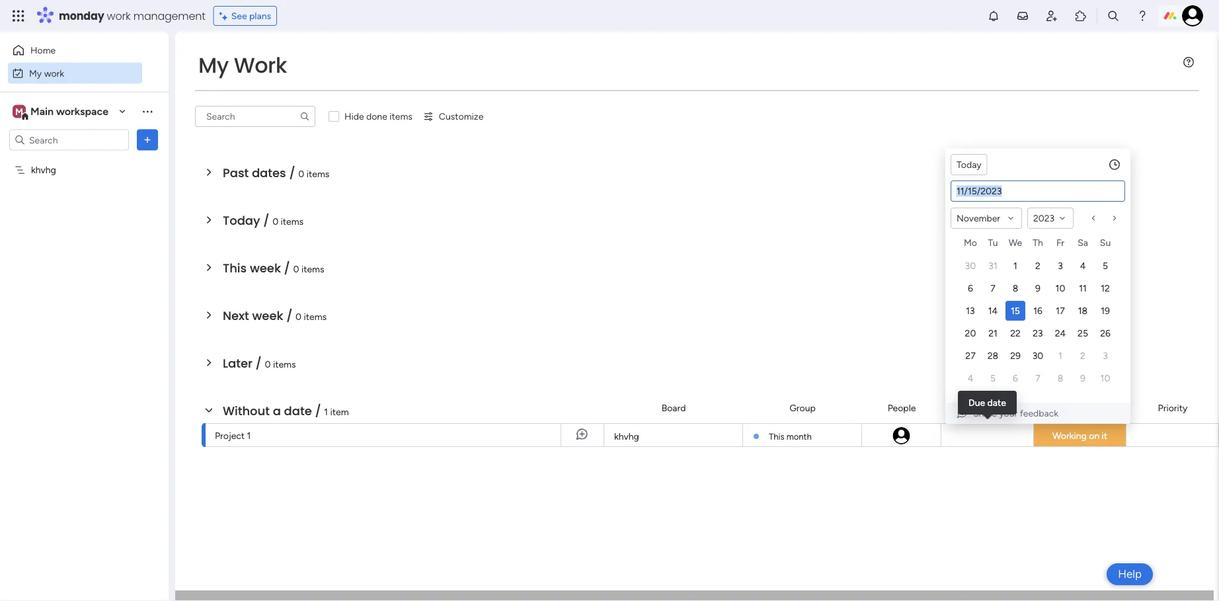 Task type: vqa. For each thing, say whether or not it's contained in the screenshot.
DATE field
yes



Task type: describe. For each thing, give the bounding box(es) containing it.
home
[[30, 45, 56, 56]]

su
[[1101, 237, 1112, 248]]

search everything image
[[1107, 9, 1121, 22]]

28 button
[[984, 346, 1004, 366]]

main workspace
[[30, 105, 109, 118]]

item
[[331, 406, 349, 417]]

monday
[[59, 8, 104, 23]]

khvhg inside list box
[[31, 164, 56, 176]]

1 vertical spatial 2 button
[[1074, 346, 1094, 366]]

21
[[989, 328, 998, 339]]

due date
[[969, 397, 1007, 409]]

later / 0 items
[[223, 355, 296, 372]]

0 horizontal spatial 3 button
[[1051, 256, 1071, 276]]

workspace options image
[[141, 105, 154, 118]]

it
[[1103, 430, 1108, 442]]

khvhg list box
[[0, 156, 169, 360]]

wednesday element
[[1005, 235, 1027, 255]]

thursday element
[[1027, 235, 1050, 255]]

feedback
[[1021, 408, 1059, 419]]

18 button
[[1074, 301, 1094, 321]]

a
[[273, 403, 281, 419]]

today / 0 items
[[223, 212, 304, 229]]

work for my
[[44, 67, 64, 79]]

previous image
[[1089, 213, 1100, 224]]

items inside this week / 0 items
[[302, 263, 325, 275]]

5 for the left the 5 button
[[991, 373, 996, 384]]

later
[[223, 355, 253, 372]]

working on it
[[1053, 430, 1108, 442]]

/ right the dates
[[289, 164, 295, 181]]

share your feedback
[[974, 408, 1059, 419]]

this month
[[769, 431, 812, 442]]

priority
[[1159, 403, 1188, 414]]

plans
[[249, 10, 271, 22]]

0 vertical spatial 30 button
[[961, 256, 981, 276]]

next image
[[1110, 213, 1121, 224]]

0 for this week /
[[293, 263, 299, 275]]

dates
[[252, 164, 286, 181]]

18
[[1079, 305, 1088, 317]]

m
[[15, 106, 23, 117]]

8 for leftmost 8 'button'
[[1013, 283, 1019, 294]]

workspace selection element
[[13, 104, 110, 121]]

1 horizontal spatial khvhg
[[615, 431, 640, 442]]

notifications image
[[988, 9, 1001, 22]]

friday element
[[1050, 235, 1072, 255]]

26
[[1101, 328, 1111, 339]]

month
[[787, 431, 812, 442]]

my work button
[[8, 63, 142, 84]]

week for this
[[250, 260, 281, 277]]

7 for the left 7 button
[[991, 283, 996, 294]]

this for month
[[769, 431, 785, 442]]

16 button
[[1029, 301, 1049, 321]]

see plans
[[231, 10, 271, 22]]

28
[[988, 350, 999, 362]]

next week / 0 items
[[223, 307, 327, 324]]

my work
[[29, 67, 64, 79]]

my for my work
[[198, 51, 229, 80]]

workspace image
[[13, 104, 26, 119]]

people
[[888, 403, 916, 414]]

22
[[1011, 328, 1021, 339]]

24 button
[[1051, 324, 1071, 343]]

project 1
[[215, 430, 251, 441]]

november
[[957, 213, 1001, 224]]

19
[[1102, 305, 1111, 317]]

26 button
[[1096, 324, 1116, 343]]

help
[[1119, 568, 1143, 581]]

th
[[1034, 237, 1044, 248]]

hide
[[345, 111, 364, 122]]

my work
[[198, 51, 287, 80]]

0 horizontal spatial 5 button
[[984, 368, 1004, 388]]

without
[[223, 403, 270, 419]]

done
[[367, 111, 388, 122]]

14 button
[[984, 301, 1004, 321]]

due
[[969, 397, 986, 409]]

27
[[966, 350, 976, 362]]

1 horizontal spatial 10 button
[[1096, 368, 1116, 388]]

25
[[1078, 328, 1089, 339]]

inbox image
[[1017, 9, 1030, 22]]

31
[[989, 260, 998, 272]]

we
[[1009, 237, 1023, 248]]

today for today / 0 items
[[223, 212, 260, 229]]

31 button
[[984, 256, 1004, 276]]

items right done
[[390, 111, 413, 122]]

group
[[790, 403, 816, 414]]

17 button
[[1051, 301, 1071, 321]]

main
[[30, 105, 54, 118]]

15
[[1012, 305, 1021, 317]]

this for week
[[223, 260, 247, 277]]

status
[[1068, 403, 1094, 414]]

22 button
[[1006, 324, 1026, 343]]

1 vertical spatial 6 button
[[1006, 368, 1026, 388]]

monday work management
[[59, 8, 206, 23]]

khvhg link
[[613, 424, 735, 448]]

help image
[[1137, 9, 1150, 22]]

november button
[[951, 208, 1023, 229]]

week for next
[[252, 307, 283, 324]]

3 for the bottom 3 button
[[1104, 350, 1109, 362]]

1 horizontal spatial 8 button
[[1051, 368, 1071, 388]]

23 button
[[1029, 324, 1049, 343]]

0 horizontal spatial 4 button
[[961, 368, 981, 388]]

1 horizontal spatial 7 button
[[1029, 368, 1049, 388]]

without a date / 1 item
[[223, 403, 349, 419]]

2023 button
[[1028, 208, 1074, 229]]

12
[[1102, 283, 1111, 294]]

19 button
[[1096, 301, 1116, 321]]

15 button
[[1006, 301, 1026, 321]]

this week / 0 items
[[223, 260, 325, 277]]

on
[[1090, 430, 1100, 442]]

0 vertical spatial 6 button
[[961, 279, 981, 298]]

menu image
[[1184, 57, 1195, 67]]

management
[[133, 8, 206, 23]]

4 for left 4 button
[[968, 373, 974, 384]]

tu
[[989, 237, 999, 248]]

past dates / 0 items
[[223, 164, 330, 181]]

grid containing mo
[[960, 235, 1117, 390]]

8 for 8 'button' to the right
[[1058, 373, 1064, 384]]

4 for rightmost 4 button
[[1081, 260, 1087, 272]]

Search in workspace field
[[28, 132, 110, 148]]



Task type: locate. For each thing, give the bounding box(es) containing it.
0 vertical spatial 3 button
[[1051, 256, 1071, 276]]

9 button up the 16 button
[[1029, 279, 1049, 298]]

0 horizontal spatial 7
[[991, 283, 996, 294]]

workspace
[[56, 105, 109, 118]]

1 down wednesday element
[[1014, 260, 1018, 272]]

customize button
[[418, 106, 489, 127]]

1 horizontal spatial 2 button
[[1074, 346, 1094, 366]]

my inside button
[[29, 67, 42, 79]]

1 horizontal spatial 5 button
[[1096, 256, 1116, 276]]

1 horizontal spatial 3 button
[[1096, 346, 1116, 366]]

3 down 'friday' element at the top right of the page
[[1059, 260, 1064, 272]]

8 up 15
[[1013, 283, 1019, 294]]

0 horizontal spatial 2 button
[[1029, 256, 1049, 276]]

0 vertical spatial this
[[223, 260, 247, 277]]

1 inside without a date / 1 item
[[324, 406, 328, 417]]

1 horizontal spatial this
[[769, 431, 785, 442]]

29 button
[[1006, 346, 1026, 366]]

0 vertical spatial 5
[[1103, 260, 1109, 272]]

0 horizontal spatial 8
[[1013, 283, 1019, 294]]

1 vertical spatial 7 button
[[1029, 368, 1049, 388]]

invite members image
[[1046, 9, 1059, 22]]

6 up 13 "button"
[[969, 283, 974, 294]]

1 vertical spatial week
[[252, 307, 283, 324]]

0 inside later / 0 items
[[265, 359, 271, 370]]

1 horizontal spatial 4
[[1081, 260, 1087, 272]]

this left month
[[769, 431, 785, 442]]

4 button
[[1074, 256, 1094, 276], [961, 368, 981, 388]]

1 vertical spatial khvhg
[[615, 431, 640, 442]]

Filter dashboard by text search field
[[195, 106, 316, 127]]

0 horizontal spatial 10
[[1056, 283, 1066, 294]]

0 horizontal spatial 6 button
[[961, 279, 981, 298]]

30 right 29 button
[[1033, 350, 1044, 362]]

1 horizontal spatial 7
[[1036, 373, 1041, 384]]

10
[[1056, 283, 1066, 294], [1101, 373, 1111, 384]]

1 left 'item'
[[324, 406, 328, 417]]

0 horizontal spatial 6
[[969, 283, 974, 294]]

4 down 'saturday' element
[[1081, 260, 1087, 272]]

0 inside next week / 0 items
[[296, 311, 302, 322]]

1 horizontal spatial 30 button
[[1029, 346, 1049, 366]]

1 vertical spatial 8 button
[[1051, 368, 1071, 388]]

work
[[234, 51, 287, 80]]

saturday element
[[1072, 235, 1095, 255]]

0 vertical spatial 30
[[966, 260, 977, 272]]

option
[[0, 158, 169, 161]]

items up without a date / 1 item at the left of page
[[273, 359, 296, 370]]

11 button
[[1074, 279, 1094, 298]]

items down this week / 0 items
[[304, 311, 327, 322]]

8 button up 15 button
[[1006, 279, 1026, 298]]

/ down the dates
[[263, 212, 270, 229]]

9 for left 9 button
[[1036, 283, 1041, 294]]

1 button down 24 button
[[1051, 346, 1071, 366]]

hide done items
[[345, 111, 413, 122]]

0 horizontal spatial date
[[284, 403, 312, 419]]

0 vertical spatial 9 button
[[1029, 279, 1049, 298]]

4 down "27"
[[968, 373, 974, 384]]

0
[[299, 168, 305, 179], [273, 216, 279, 227], [293, 263, 299, 275], [296, 311, 302, 322], [265, 359, 271, 370]]

2 button down thursday element
[[1029, 256, 1049, 276]]

sunday element
[[1095, 235, 1117, 255]]

10 down 26 button
[[1101, 373, 1111, 384]]

week down today / 0 items
[[250, 260, 281, 277]]

0 horizontal spatial 30 button
[[961, 256, 981, 276]]

today for today
[[957, 159, 982, 170]]

8 button up status
[[1051, 368, 1071, 388]]

0 vertical spatial 4 button
[[1074, 256, 1094, 276]]

None search field
[[195, 106, 316, 127]]

1 vertical spatial 6
[[1014, 373, 1019, 384]]

my left work
[[198, 51, 229, 80]]

next
[[223, 307, 249, 324]]

5 button down sunday element
[[1096, 256, 1116, 276]]

7 button up share your feedback link
[[1029, 368, 1049, 388]]

my for my work
[[29, 67, 42, 79]]

1 horizontal spatial 8
[[1058, 373, 1064, 384]]

search image
[[300, 111, 310, 122]]

customize
[[439, 111, 484, 122]]

1 horizontal spatial 9
[[1081, 373, 1086, 384]]

10 button up 17
[[1051, 279, 1071, 298]]

items inside the 'past dates / 0 items'
[[307, 168, 330, 179]]

select product image
[[12, 9, 25, 22]]

0 vertical spatial 8
[[1013, 283, 1019, 294]]

my down home
[[29, 67, 42, 79]]

0 up next week / 0 items on the left of page
[[293, 263, 299, 275]]

7 down 31
[[991, 283, 996, 294]]

0 up this week / 0 items
[[273, 216, 279, 227]]

0 vertical spatial 2
[[1036, 260, 1041, 272]]

work
[[107, 8, 131, 23], [44, 67, 64, 79]]

work right monday
[[107, 8, 131, 23]]

3 button down 'friday' element at the top right of the page
[[1051, 256, 1071, 276]]

1 vertical spatial 10
[[1101, 373, 1111, 384]]

29
[[1011, 350, 1021, 362]]

2 for the left 2 button
[[1036, 260, 1041, 272]]

30 button down 23
[[1029, 346, 1049, 366]]

work for monday
[[107, 8, 131, 23]]

0 horizontal spatial 7 button
[[984, 279, 1004, 298]]

row group containing 30
[[960, 255, 1117, 390]]

0 vertical spatial week
[[250, 260, 281, 277]]

1 vertical spatial 4 button
[[961, 368, 981, 388]]

1 horizontal spatial date
[[988, 397, 1007, 409]]

16
[[1034, 305, 1043, 317]]

7 button up 14
[[984, 279, 1004, 298]]

share your feedback link
[[957, 407, 1121, 420]]

date right a
[[284, 403, 312, 419]]

/ up next week / 0 items on the left of page
[[284, 260, 290, 277]]

my
[[198, 51, 229, 80], [29, 67, 42, 79]]

5 down 28 button
[[991, 373, 996, 384]]

date
[[979, 403, 998, 414]]

12 button
[[1096, 279, 1116, 298]]

0 vertical spatial 10 button
[[1051, 279, 1071, 298]]

21 button
[[984, 324, 1004, 343]]

3 button down 26 button
[[1096, 346, 1116, 366]]

0 vertical spatial 10
[[1056, 283, 1066, 294]]

items right the dates
[[307, 168, 330, 179]]

0 vertical spatial 5 button
[[1096, 256, 1116, 276]]

items
[[390, 111, 413, 122], [307, 168, 330, 179], [281, 216, 304, 227], [302, 263, 325, 275], [304, 311, 327, 322], [273, 359, 296, 370]]

khvhg
[[31, 164, 56, 176], [615, 431, 640, 442]]

1 button down wednesday element
[[1006, 256, 1026, 276]]

project
[[215, 430, 245, 441]]

1 down 24 button
[[1059, 350, 1063, 362]]

Date field
[[952, 181, 1125, 201]]

0 for past dates /
[[299, 168, 305, 179]]

20 button
[[961, 324, 981, 343]]

9 up the 16 button
[[1036, 283, 1041, 294]]

this up the next
[[223, 260, 247, 277]]

tuesday element
[[982, 235, 1005, 255]]

see
[[231, 10, 247, 22]]

14
[[989, 305, 998, 317]]

0 vertical spatial 7 button
[[984, 279, 1004, 298]]

3 down the "26" in the bottom of the page
[[1104, 350, 1109, 362]]

0 vertical spatial 2 button
[[1029, 256, 1049, 276]]

0 vertical spatial work
[[107, 8, 131, 23]]

1 vertical spatial 4
[[968, 373, 974, 384]]

0 right the dates
[[299, 168, 305, 179]]

5 down sunday element
[[1103, 260, 1109, 272]]

4
[[1081, 260, 1087, 272], [968, 373, 974, 384]]

13 button
[[961, 301, 981, 321]]

1 vertical spatial 2
[[1081, 350, 1086, 362]]

0 horizontal spatial 9 button
[[1029, 279, 1049, 298]]

fr
[[1057, 237, 1065, 248]]

/
[[289, 164, 295, 181], [263, 212, 270, 229], [284, 260, 290, 277], [287, 307, 293, 324], [256, 355, 262, 372], [315, 403, 321, 419]]

5 button
[[1096, 256, 1116, 276], [984, 368, 1004, 388]]

1 horizontal spatial 6 button
[[1006, 368, 1026, 388]]

options image
[[141, 133, 154, 147]]

today up november
[[957, 159, 982, 170]]

1 horizontal spatial 1 button
[[1051, 346, 1071, 366]]

0 horizontal spatial my
[[29, 67, 42, 79]]

1 vertical spatial 3
[[1104, 350, 1109, 362]]

9 for the bottom 9 button
[[1081, 373, 1086, 384]]

week right the next
[[252, 307, 283, 324]]

apps image
[[1075, 9, 1088, 22]]

1 horizontal spatial 3
[[1104, 350, 1109, 362]]

0 horizontal spatial 1 button
[[1006, 256, 1026, 276]]

5 button down 28 button
[[984, 368, 1004, 388]]

4 button down 'saturday' element
[[1074, 256, 1094, 276]]

your
[[1000, 408, 1018, 419]]

this
[[223, 260, 247, 277], [769, 431, 785, 442]]

1 vertical spatial this
[[769, 431, 785, 442]]

today down 'past'
[[223, 212, 260, 229]]

7 for 7 button to the right
[[1036, 373, 1041, 384]]

1 horizontal spatial 10
[[1101, 373, 1111, 384]]

items inside later / 0 items
[[273, 359, 296, 370]]

10 button
[[1051, 279, 1071, 298], [1096, 368, 1116, 388]]

items up this week / 0 items
[[281, 216, 304, 227]]

0 down this week / 0 items
[[296, 311, 302, 322]]

30 button down monday element
[[961, 256, 981, 276]]

1 vertical spatial 1 button
[[1051, 346, 1071, 366]]

1 horizontal spatial 2
[[1081, 350, 1086, 362]]

0 inside today / 0 items
[[273, 216, 279, 227]]

7 button
[[984, 279, 1004, 298], [1029, 368, 1049, 388]]

today inside button
[[957, 159, 982, 170]]

2 button down 25 button
[[1074, 346, 1094, 366]]

/ left 'item'
[[315, 403, 321, 419]]

1 horizontal spatial 30
[[1033, 350, 1044, 362]]

23
[[1034, 328, 1044, 339]]

0 horizontal spatial 30
[[966, 260, 977, 272]]

8 button
[[1006, 279, 1026, 298], [1051, 368, 1071, 388]]

home button
[[8, 40, 142, 61]]

0 horizontal spatial 10 button
[[1051, 279, 1071, 298]]

gary orlando image
[[1183, 5, 1204, 26]]

0 vertical spatial today
[[957, 159, 982, 170]]

9 up status
[[1081, 373, 1086, 384]]

10 up 17
[[1056, 283, 1066, 294]]

3 for the leftmost 3 button
[[1059, 260, 1064, 272]]

help button
[[1108, 564, 1154, 585]]

1 vertical spatial 5
[[991, 373, 996, 384]]

1 vertical spatial 5 button
[[984, 368, 1004, 388]]

6 down 29 button
[[1014, 373, 1019, 384]]

1 vertical spatial 9 button
[[1074, 368, 1094, 388]]

items inside today / 0 items
[[281, 216, 304, 227]]

6 button
[[961, 279, 981, 298], [1006, 368, 1026, 388]]

25 button
[[1074, 324, 1094, 343]]

1 right project
[[247, 430, 251, 441]]

1 vertical spatial work
[[44, 67, 64, 79]]

mo
[[965, 237, 978, 248]]

2
[[1036, 260, 1041, 272], [1081, 350, 1086, 362]]

2 down 25 button
[[1081, 350, 1086, 362]]

2 down thursday element
[[1036, 260, 1041, 272]]

7 up share your feedback link
[[1036, 373, 1041, 384]]

working
[[1053, 430, 1087, 442]]

0 horizontal spatial 4
[[968, 373, 974, 384]]

27 button
[[961, 346, 981, 366]]

5 for the topmost the 5 button
[[1103, 260, 1109, 272]]

4 button down "27"
[[961, 368, 981, 388]]

2 for 2 button to the bottom
[[1081, 350, 1086, 362]]

9
[[1036, 283, 1041, 294], [1081, 373, 1086, 384]]

0 horizontal spatial work
[[44, 67, 64, 79]]

0 inside the 'past dates / 0 items'
[[299, 168, 305, 179]]

past
[[223, 164, 249, 181]]

items inside next week / 0 items
[[304, 311, 327, 322]]

0 horizontal spatial this
[[223, 260, 247, 277]]

1 horizontal spatial 9 button
[[1074, 368, 1094, 388]]

1
[[1014, 260, 1018, 272], [1059, 350, 1063, 362], [324, 406, 328, 417], [247, 430, 251, 441]]

1 horizontal spatial 5
[[1103, 260, 1109, 272]]

/ right later
[[256, 355, 262, 372]]

see plans button
[[213, 6, 277, 26]]

1 vertical spatial 10 button
[[1096, 368, 1116, 388]]

6 button up 13 "button"
[[961, 279, 981, 298]]

1 horizontal spatial 6
[[1014, 373, 1019, 384]]

0 vertical spatial 1 button
[[1006, 256, 1026, 276]]

30
[[966, 260, 977, 272], [1033, 350, 1044, 362]]

monday element
[[960, 235, 982, 255]]

30 down monday element
[[966, 260, 977, 272]]

0 horizontal spatial 9
[[1036, 283, 1041, 294]]

grid
[[960, 235, 1117, 390]]

30 button
[[961, 256, 981, 276], [1029, 346, 1049, 366]]

work inside button
[[44, 67, 64, 79]]

8 up feedback
[[1058, 373, 1064, 384]]

0 vertical spatial 4
[[1081, 260, 1087, 272]]

0 horizontal spatial 8 button
[[1006, 279, 1026, 298]]

1 horizontal spatial today
[[957, 159, 982, 170]]

0 vertical spatial 6
[[969, 283, 974, 294]]

0 vertical spatial 8 button
[[1006, 279, 1026, 298]]

1 vertical spatial today
[[223, 212, 260, 229]]

0 vertical spatial 3
[[1059, 260, 1064, 272]]

0 for next week /
[[296, 311, 302, 322]]

0 inside this week / 0 items
[[293, 263, 299, 275]]

0 vertical spatial 7
[[991, 283, 996, 294]]

1 vertical spatial 7
[[1036, 373, 1041, 384]]

1 vertical spatial 9
[[1081, 373, 1086, 384]]

1 horizontal spatial 4 button
[[1074, 256, 1094, 276]]

1 vertical spatial 3 button
[[1096, 346, 1116, 366]]

sa
[[1078, 237, 1089, 248]]

0 horizontal spatial 3
[[1059, 260, 1064, 272]]

date
[[988, 397, 1007, 409], [284, 403, 312, 419]]

6
[[969, 283, 974, 294], [1014, 373, 1019, 384]]

items up next week / 0 items on the left of page
[[302, 263, 325, 275]]

13
[[967, 305, 976, 317]]

0 right later
[[265, 359, 271, 370]]

row group
[[960, 255, 1117, 390]]

11
[[1080, 283, 1087, 294]]

1 vertical spatial 30 button
[[1029, 346, 1049, 366]]

1 vertical spatial 8
[[1058, 373, 1064, 384]]

10 button down 26 button
[[1096, 368, 1116, 388]]

0 vertical spatial 9
[[1036, 283, 1041, 294]]

1 vertical spatial 30
[[1033, 350, 1044, 362]]

6 button down 29 button
[[1006, 368, 1026, 388]]

gary orlando image
[[892, 426, 912, 446]]

9 button up status
[[1074, 368, 1094, 388]]

0 horizontal spatial 2
[[1036, 260, 1041, 272]]

add time image
[[1109, 158, 1122, 171]]

work down home
[[44, 67, 64, 79]]

date right due
[[988, 397, 1007, 409]]

17
[[1057, 305, 1066, 317]]

share
[[974, 408, 998, 419]]

24
[[1056, 328, 1067, 339]]

/ down this week / 0 items
[[287, 307, 293, 324]]



